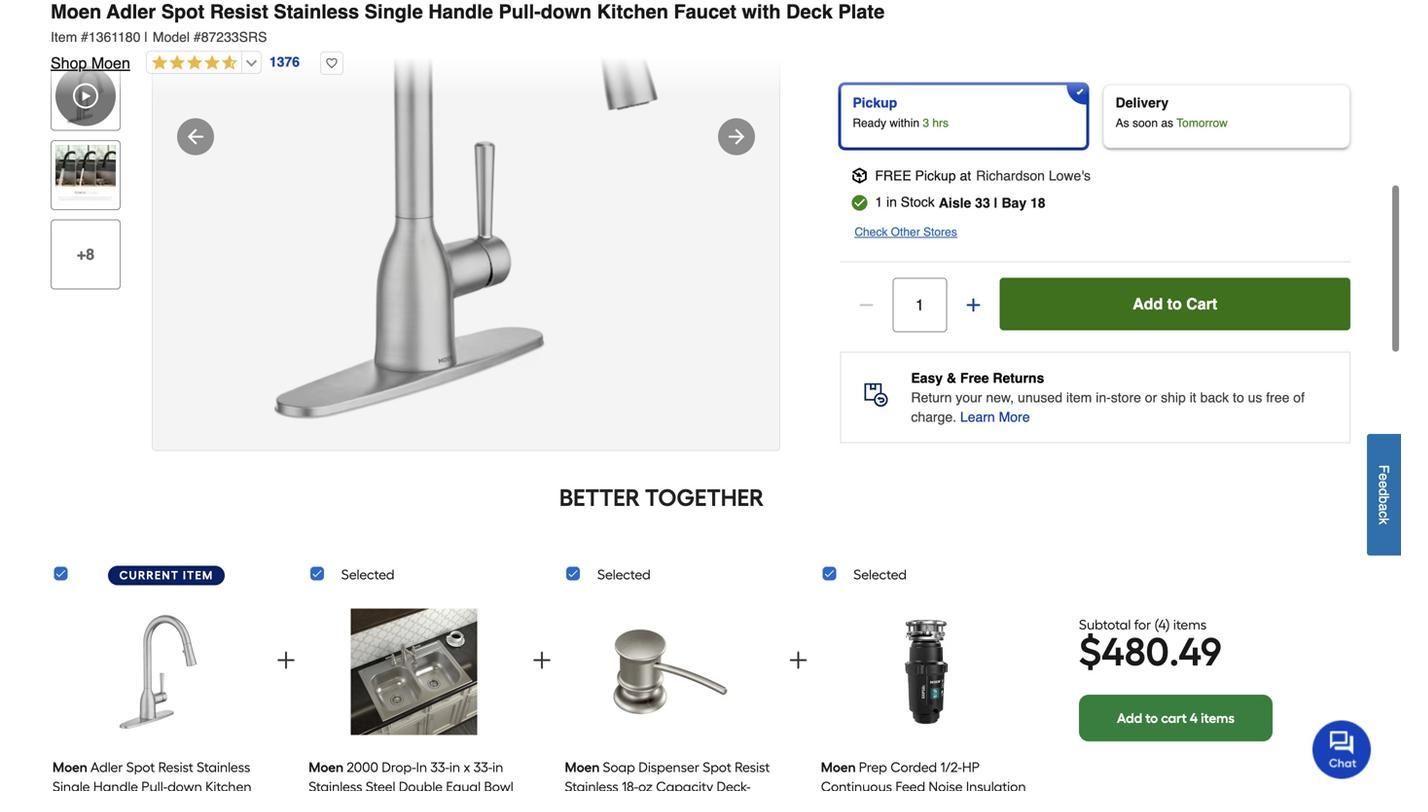 Task type: describe. For each thing, give the bounding box(es) containing it.
selected for in
[[341, 566, 395, 583]]

2 e from the top
[[1377, 481, 1392, 488]]

arrow left image
[[184, 125, 207, 148]]

pickup ready within 3 hrs
[[853, 95, 949, 130]]

moen  #87233srs - thumbnail2 image
[[55, 145, 116, 205]]

your
[[956, 390, 982, 405]]

deck
[[786, 0, 833, 23]]

moen for adler spot resist stainless single handle pull-down kitche
[[53, 759, 87, 775]]

to for add to cart
[[1167, 295, 1182, 313]]

double
[[399, 778, 443, 791]]

item
[[1066, 390, 1092, 405]]

0 horizontal spatial in
[[449, 759, 460, 775]]

handle inside the adler spot resist stainless single handle pull-down kitche
[[93, 778, 138, 791]]

stainless inside soap dispenser spot resist stainless 18-oz capacity deck
[[565, 778, 619, 791]]

shop
[[51, 54, 87, 72]]

ship
[[1161, 390, 1186, 405]]

(
[[1155, 617, 1159, 633]]

moen adler spot resist stainless single handle pull-down kitchen faucet with deck plate image
[[95, 601, 221, 743]]

check
[[855, 225, 888, 239]]

pickup inside pickup ready within 3 hrs
[[853, 95, 897, 110]]

handle inside moen adler spot resist stainless single handle pull-down kitchen faucet with deck plate item # 1361180 | model # 87233srs
[[428, 0, 493, 23]]

k
[[1377, 518, 1392, 525]]

richardson
[[976, 168, 1045, 183]]

easy & free returns return your new, unused item in-store or ship it back to us free of charge.
[[911, 370, 1305, 425]]

c
[[1377, 511, 1392, 518]]

check other stores
[[855, 225, 957, 239]]

subtotal
[[1079, 617, 1131, 633]]

4.6 stars image
[[147, 54, 237, 73]]

equal
[[446, 778, 481, 791]]

add for add to cart 4 items
[[1117, 710, 1143, 727]]

learn more about
[[840, 18, 948, 33]]

current
[[119, 568, 179, 582]]

in
[[416, 759, 427, 775]]

prep corded 1/2-hp continuous feed noise insulatio
[[821, 759, 1026, 791]]

new,
[[986, 390, 1014, 405]]

return
[[911, 390, 952, 405]]

selected for capacity
[[598, 566, 651, 583]]

moen  #87233srs image
[[153, 0, 780, 450]]

b
[[1377, 496, 1392, 503]]

pull- inside the adler spot resist stainless single handle pull-down kitche
[[141, 778, 168, 791]]

a
[[1377, 503, 1392, 511]]

d
[[1377, 488, 1392, 496]]

stainless inside '2000 drop-in 33-in x 33-in stainless steel double equal bow'
[[309, 778, 362, 791]]

1 in stock aisle 33 | bay 18
[[875, 194, 1046, 210]]

18
[[1031, 195, 1046, 210]]

1
[[875, 194, 883, 210]]

1 horizontal spatial plus image
[[964, 295, 983, 315]]

lowe's
[[1049, 168, 1091, 183]]

free pickup at richardson lowe's
[[875, 168, 1091, 183]]

moen for 2000 drop-in 33-in x 33-in stainless steel double equal bow
[[309, 759, 344, 775]]

or
[[1145, 390, 1157, 405]]

2 # from the left
[[194, 29, 201, 45]]

stock
[[901, 194, 935, 210]]

moen for soap dispenser spot resist stainless 18-oz capacity deck
[[565, 759, 600, 775]]

f e e d b a c k
[[1377, 465, 1392, 525]]

noise
[[929, 778, 963, 791]]

more
[[999, 409, 1030, 425]]

1 list item from the left
[[53, 594, 263, 791]]

1 vertical spatial items
[[1201, 710, 1235, 727]]

soap
[[603, 759, 635, 775]]

ready
[[853, 116, 887, 130]]

subtotal for ( 4 ) items $ 480 .49
[[1079, 617, 1222, 675]]

free
[[1266, 390, 1290, 405]]

pull- inside moen adler spot resist stainless single handle pull-down kitchen faucet with deck plate item # 1361180 | model # 87233srs
[[499, 0, 541, 23]]

down inside the adler spot resist stainless single handle pull-down kitche
[[168, 778, 202, 791]]

better together heading
[[51, 482, 1273, 513]]

capacity
[[656, 778, 713, 791]]

of
[[1294, 390, 1305, 405]]

hp
[[962, 759, 980, 775]]

more
[[879, 18, 910, 33]]

moen adler spot resist stainless single handle pull-down kitchen faucet with deck plate item # 1361180 | model # 87233srs
[[51, 0, 885, 45]]

current item
[[119, 568, 214, 582]]

add to cart 4 items link
[[1079, 695, 1273, 742]]

in inside 1 in stock aisle 33 | bay 18
[[887, 194, 897, 210]]

unused
[[1018, 390, 1063, 405]]

down inside moen adler spot resist stainless single handle pull-down kitchen faucet with deck plate item # 1361180 | model # 87233srs
[[541, 0, 592, 23]]

item
[[51, 29, 77, 45]]

4 list item from the left
[[821, 594, 1032, 791]]

arrow right image
[[725, 125, 748, 148]]

1361180
[[88, 29, 141, 45]]

1 horizontal spatial pickup
[[915, 168, 956, 183]]

moen prep corded 1/2-hp continuous feed noise insulation garbage disposal image
[[863, 601, 990, 743]]

it
[[1190, 390, 1197, 405]]

.49
[[1169, 629, 1222, 675]]

continuous
[[821, 778, 892, 791]]

learn more
[[960, 409, 1030, 425]]

model
[[153, 29, 190, 45]]

faucet
[[674, 0, 737, 23]]

as
[[1116, 116, 1130, 130]]

better
[[559, 483, 640, 512]]

single inside moen adler spot resist stainless single handle pull-down kitchen faucet with deck plate item # 1361180 | model # 87233srs
[[365, 0, 423, 23]]

free
[[875, 168, 912, 183]]

plus image for soap dispenser spot resist stainless 18-oz capacity deck
[[787, 649, 810, 672]]

cart
[[1186, 295, 1218, 313]]

add to cart 4 items
[[1117, 710, 1235, 727]]

x
[[464, 759, 470, 775]]

kitchen
[[597, 0, 668, 23]]

minus image
[[857, 295, 876, 315]]

resist inside the adler spot resist stainless single handle pull-down kitche
[[158, 759, 193, 775]]

480
[[1102, 629, 1169, 675]]

easy
[[911, 370, 943, 386]]

2000 drop-in 33-in x 33-in stainless steel double equal bow
[[309, 759, 514, 791]]

learn more link
[[960, 407, 1030, 427]]

adler spot resist stainless single handle pull-down kitche
[[53, 759, 252, 791]]

soon
[[1133, 116, 1158, 130]]

f e e d b a c k button
[[1367, 434, 1401, 556]]



Task type: locate. For each thing, give the bounding box(es) containing it.
# right the "item"
[[81, 29, 88, 45]]

1 vertical spatial add
[[1117, 710, 1143, 727]]

spot inside the adler spot resist stainless single handle pull-down kitche
[[126, 759, 155, 775]]

2 horizontal spatial selected
[[854, 566, 907, 583]]

)
[[1166, 617, 1170, 633]]

other
[[891, 225, 920, 239]]

1 vertical spatial single
[[53, 778, 90, 791]]

in right x
[[493, 759, 503, 775]]

pickup image
[[852, 168, 867, 183]]

option group
[[832, 76, 1359, 156]]

together
[[645, 483, 764, 512]]

0 horizontal spatial pull-
[[141, 778, 168, 791]]

1 horizontal spatial 4
[[1190, 710, 1198, 727]]

2 vertical spatial to
[[1146, 710, 1158, 727]]

| right 33 at top right
[[994, 195, 998, 210]]

0 vertical spatial single
[[365, 0, 423, 23]]

heart outline image
[[320, 52, 344, 75]]

4 right cart
[[1190, 710, 1198, 727]]

1376
[[269, 54, 300, 70]]

0 horizontal spatial spot
[[126, 759, 155, 775]]

for
[[1134, 617, 1151, 633]]

list item
[[53, 594, 263, 791], [309, 594, 520, 791], [565, 594, 776, 791], [821, 594, 1032, 791]]

resist
[[210, 0, 268, 23], [158, 759, 193, 775], [735, 759, 770, 775]]

to inside easy & free returns return your new, unused item in-store or ship it back to us free of charge.
[[1233, 390, 1244, 405]]

1 horizontal spatial single
[[365, 0, 423, 23]]

2 list item from the left
[[309, 594, 520, 791]]

1 horizontal spatial in
[[493, 759, 503, 775]]

learn down your
[[960, 409, 995, 425]]

moen inside moen adler spot resist stainless single handle pull-down kitchen faucet with deck plate item # 1361180 | model # 87233srs
[[51, 0, 101, 23]]

2 selected from the left
[[598, 566, 651, 583]]

# right the model
[[194, 29, 201, 45]]

0 vertical spatial handle
[[428, 0, 493, 23]]

0 vertical spatial to
[[1167, 295, 1182, 313]]

2 plus image from the left
[[787, 649, 810, 672]]

to for add to cart 4 items
[[1146, 710, 1158, 727]]

1 horizontal spatial plus image
[[787, 649, 810, 672]]

1 vertical spatial |
[[994, 195, 998, 210]]

spot down moen adler spot resist stainless single handle pull-down kitchen faucet with deck plate image in the left bottom of the page
[[126, 759, 155, 775]]

items right the )
[[1174, 617, 1207, 633]]

1 horizontal spatial |
[[994, 195, 998, 210]]

learn for learn more about
[[840, 18, 875, 33]]

f
[[1377, 465, 1392, 473]]

learn left more
[[840, 18, 875, 33]]

4
[[1159, 617, 1166, 633], [1190, 710, 1198, 727]]

0 vertical spatial plus image
[[964, 295, 983, 315]]

plus image for 2000 drop-in 33-in x 33-in stainless steel double equal bow
[[531, 649, 554, 672]]

resist inside soap dispenser spot resist stainless 18-oz capacity deck
[[735, 759, 770, 775]]

item number 1 3 6 1 1 8 0 and model number 8 7 2 3 3 s r s element
[[51, 27, 1351, 47]]

add inside add to cart 4 items link
[[1117, 710, 1143, 727]]

0 horizontal spatial handle
[[93, 778, 138, 791]]

moen for prep corded 1/2-hp continuous feed noise insulatio
[[821, 759, 856, 775]]

pull-
[[499, 0, 541, 23], [141, 778, 168, 791]]

moen soap dispenser spot resist stainless 18-oz capacity deck-mount soap and lotion dispenser image
[[607, 601, 734, 743]]

chat invite button image
[[1313, 720, 1372, 779]]

spot up capacity
[[703, 759, 732, 775]]

pickup
[[853, 95, 897, 110], [915, 168, 956, 183]]

down
[[541, 0, 592, 23], [168, 778, 202, 791]]

to
[[1167, 295, 1182, 313], [1233, 390, 1244, 405], [1146, 710, 1158, 727]]

dispenser
[[639, 759, 700, 775]]

2 horizontal spatial in
[[887, 194, 897, 210]]

33-
[[431, 759, 449, 775], [474, 759, 493, 775]]

moen 2000 drop-in 33-in x 33-in stainless steel double equal bowl 3-hole kitchen sink image
[[351, 601, 477, 743]]

| inside moen adler spot resist stainless single handle pull-down kitchen faucet with deck plate item # 1361180 | model # 87233srs
[[144, 29, 148, 45]]

+8
[[77, 245, 95, 263]]

0 horizontal spatial single
[[53, 778, 90, 791]]

tomorrow
[[1177, 116, 1228, 130]]

check circle filled image
[[852, 195, 867, 210]]

$
[[1079, 629, 1102, 675]]

1 plus image from the left
[[531, 649, 554, 672]]

check other stores button
[[855, 222, 957, 242]]

resist right dispenser
[[735, 759, 770, 775]]

3
[[923, 116, 929, 130]]

1 horizontal spatial learn
[[960, 409, 995, 425]]

hrs
[[933, 116, 949, 130]]

to inside button
[[1167, 295, 1182, 313]]

with
[[742, 0, 781, 23]]

0 vertical spatial pickup
[[853, 95, 897, 110]]

single inside the adler spot resist stainless single handle pull-down kitche
[[53, 778, 90, 791]]

87233srs
[[201, 29, 267, 45]]

in left x
[[449, 759, 460, 775]]

+8 button
[[51, 219, 121, 289]]

1 selected from the left
[[341, 566, 395, 583]]

1 horizontal spatial resist
[[210, 0, 268, 23]]

1 vertical spatial adler
[[90, 759, 123, 775]]

in-
[[1096, 390, 1111, 405]]

items right cart
[[1201, 710, 1235, 727]]

resist for moen
[[210, 0, 268, 23]]

1 vertical spatial learn
[[960, 409, 995, 425]]

feed
[[896, 778, 926, 791]]

adler inside moen adler spot resist stainless single handle pull-down kitchen faucet with deck plate item # 1361180 | model # 87233srs
[[106, 0, 156, 23]]

cart
[[1161, 710, 1187, 727]]

e up the b
[[1377, 481, 1392, 488]]

delivery
[[1116, 95, 1169, 110]]

1 vertical spatial 4
[[1190, 710, 1198, 727]]

1 vertical spatial plus image
[[274, 649, 298, 672]]

handle
[[428, 0, 493, 23], [93, 778, 138, 791]]

better together
[[559, 483, 764, 512]]

3 selected from the left
[[854, 566, 907, 583]]

4 for add to cart 4 items
[[1190, 710, 1198, 727]]

0 vertical spatial learn
[[840, 18, 875, 33]]

bay
[[1002, 195, 1027, 210]]

2 horizontal spatial resist
[[735, 759, 770, 775]]

resist for soap
[[735, 759, 770, 775]]

moen
[[51, 0, 101, 23], [91, 54, 130, 72], [53, 759, 87, 775], [309, 759, 344, 775], [565, 759, 600, 775], [821, 759, 856, 775]]

1 horizontal spatial selected
[[598, 566, 651, 583]]

0 horizontal spatial |
[[144, 29, 148, 45]]

plate
[[838, 0, 885, 23]]

us
[[1248, 390, 1263, 405]]

add inside add to cart button
[[1133, 295, 1163, 313]]

corded
[[891, 759, 937, 775]]

about
[[914, 18, 948, 33]]

0 horizontal spatial 33-
[[431, 759, 449, 775]]

resist down moen adler spot resist stainless single handle pull-down kitchen faucet with deck plate image in the left bottom of the page
[[158, 759, 193, 775]]

4 inside subtotal for ( 4 ) items $ 480 .49
[[1159, 617, 1166, 633]]

in right 1
[[887, 194, 897, 210]]

spot for moen
[[161, 0, 205, 23]]

e up the d
[[1377, 473, 1392, 481]]

#
[[81, 29, 88, 45], [194, 29, 201, 45]]

plus image
[[964, 295, 983, 315], [274, 649, 298, 672]]

selected
[[341, 566, 395, 583], [598, 566, 651, 583], [854, 566, 907, 583]]

free
[[960, 370, 989, 386]]

as
[[1161, 116, 1174, 130]]

prep
[[859, 759, 887, 775]]

returns
[[993, 370, 1044, 386]]

1 horizontal spatial handle
[[428, 0, 493, 23]]

0 horizontal spatial plus image
[[531, 649, 554, 672]]

items inside subtotal for ( 4 ) items $ 480 .49
[[1174, 617, 1207, 633]]

0 horizontal spatial to
[[1146, 710, 1158, 727]]

stainless inside the adler spot resist stainless single handle pull-down kitche
[[197, 759, 250, 775]]

33
[[975, 195, 990, 210]]

title image
[[55, 0, 116, 46]]

drop-
[[382, 759, 416, 775]]

0 horizontal spatial down
[[168, 778, 202, 791]]

0 vertical spatial add
[[1133, 295, 1163, 313]]

0 vertical spatial pull-
[[499, 0, 541, 23]]

charge.
[[911, 409, 957, 425]]

33- right in
[[431, 759, 449, 775]]

0 horizontal spatial resist
[[158, 759, 193, 775]]

1 vertical spatial pull-
[[141, 778, 168, 791]]

0 vertical spatial adler
[[106, 0, 156, 23]]

0 horizontal spatial pickup
[[853, 95, 897, 110]]

0 vertical spatial |
[[144, 29, 148, 45]]

items
[[1174, 617, 1207, 633], [1201, 710, 1235, 727]]

1 e from the top
[[1377, 473, 1392, 481]]

pickup up ready
[[853, 95, 897, 110]]

adler inside the adler spot resist stainless single handle pull-down kitche
[[90, 759, 123, 775]]

1 horizontal spatial pull-
[[499, 0, 541, 23]]

Stepper number input field with increment and decrement buttons number field
[[893, 278, 947, 332]]

3 list item from the left
[[565, 594, 776, 791]]

0 horizontal spatial learn
[[840, 18, 875, 33]]

0 vertical spatial 4
[[1159, 617, 1166, 633]]

1/2-
[[941, 759, 962, 775]]

0 horizontal spatial selected
[[341, 566, 395, 583]]

add for add to cart
[[1133, 295, 1163, 313]]

spot inside soap dispenser spot resist stainless 18-oz capacity deck
[[703, 759, 732, 775]]

1 horizontal spatial to
[[1167, 295, 1182, 313]]

stainless inside moen adler spot resist stainless single handle pull-down kitchen faucet with deck plate item # 1361180 | model # 87233srs
[[274, 0, 359, 23]]

add to cart
[[1133, 295, 1218, 313]]

| inside 1 in stock aisle 33 | bay 18
[[994, 195, 998, 210]]

0 horizontal spatial 4
[[1159, 617, 1166, 633]]

add to cart button
[[1000, 278, 1351, 330]]

0 vertical spatial items
[[1174, 617, 1207, 633]]

0 vertical spatial down
[[541, 0, 592, 23]]

1 horizontal spatial 33-
[[474, 759, 493, 775]]

| left the model
[[144, 29, 148, 45]]

spot inside moen adler spot resist stainless single handle pull-down kitchen faucet with deck plate item # 1361180 | model # 87233srs
[[161, 0, 205, 23]]

aisle
[[939, 195, 972, 210]]

spot up the model
[[161, 0, 205, 23]]

spot for soap
[[703, 759, 732, 775]]

0 horizontal spatial plus image
[[274, 649, 298, 672]]

&
[[947, 370, 957, 386]]

add
[[1133, 295, 1163, 313], [1117, 710, 1143, 727]]

4 for subtotal for ( 4 ) items $ 480 .49
[[1159, 617, 1166, 633]]

steel
[[366, 778, 396, 791]]

resist up 87233srs
[[210, 0, 268, 23]]

shop moen
[[51, 54, 130, 72]]

4 right for
[[1159, 617, 1166, 633]]

learn for learn more
[[960, 409, 995, 425]]

1 vertical spatial down
[[168, 778, 202, 791]]

back
[[1200, 390, 1229, 405]]

1 # from the left
[[81, 29, 88, 45]]

2 horizontal spatial to
[[1233, 390, 1244, 405]]

1 vertical spatial pickup
[[915, 168, 956, 183]]

18-
[[622, 778, 638, 791]]

pickup left at
[[915, 168, 956, 183]]

delivery as soon as tomorrow
[[1116, 95, 1228, 130]]

2 33- from the left
[[474, 759, 493, 775]]

1 vertical spatial handle
[[93, 778, 138, 791]]

plus image
[[531, 649, 554, 672], [787, 649, 810, 672]]

0 horizontal spatial #
[[81, 29, 88, 45]]

option group containing pickup
[[832, 76, 1359, 156]]

1 horizontal spatial spot
[[161, 0, 205, 23]]

1 vertical spatial to
[[1233, 390, 1244, 405]]

at
[[960, 168, 971, 183]]

1 horizontal spatial down
[[541, 0, 592, 23]]

soap dispenser spot resist stainless 18-oz capacity deck
[[565, 759, 776, 791]]

2 horizontal spatial spot
[[703, 759, 732, 775]]

1 33- from the left
[[431, 759, 449, 775]]

store
[[1111, 390, 1141, 405]]

item
[[183, 568, 214, 582]]

1 horizontal spatial #
[[194, 29, 201, 45]]

resist inside moen adler spot resist stainless single handle pull-down kitchen faucet with deck plate item # 1361180 | model # 87233srs
[[210, 0, 268, 23]]

33- right x
[[474, 759, 493, 775]]



Task type: vqa. For each thing, say whether or not it's contained in the screenshot.
one
no



